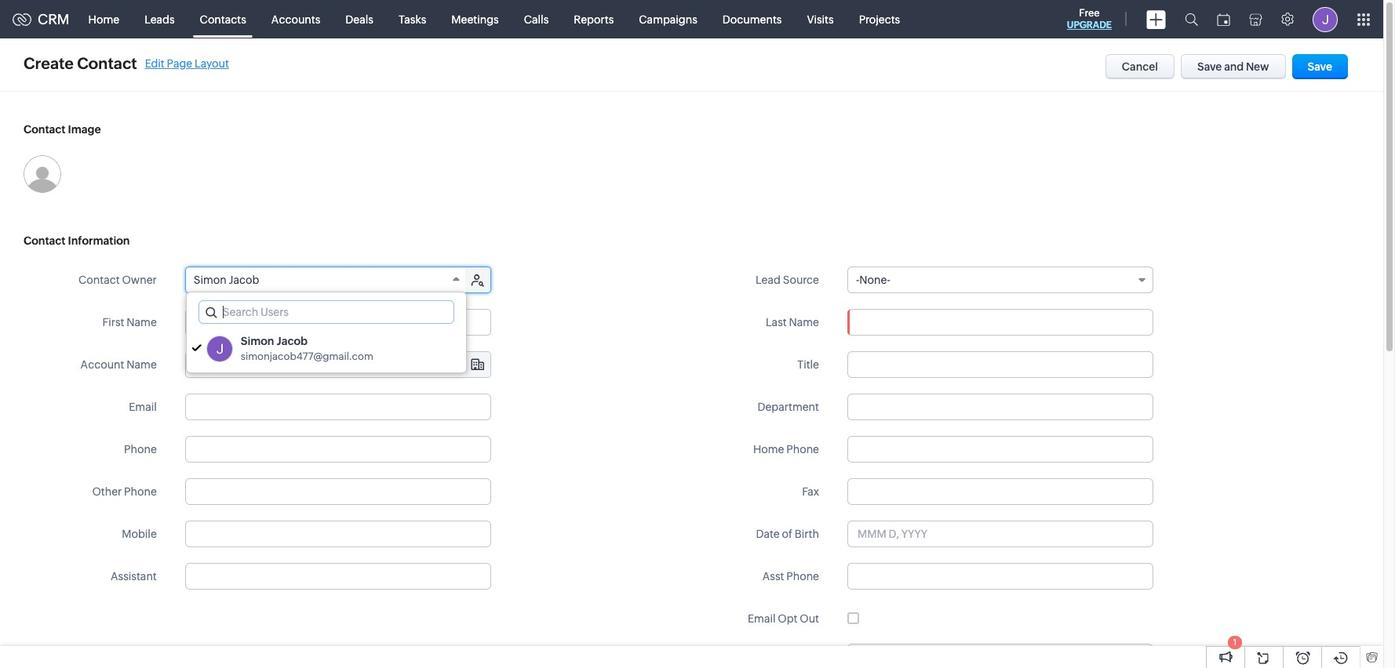 Task type: locate. For each thing, give the bounding box(es) containing it.
tasks link
[[386, 0, 439, 38]]

0 horizontal spatial home
[[88, 13, 119, 26]]

deals link
[[333, 0, 386, 38]]

email for email opt out
[[748, 613, 776, 626]]

contact for contact owner
[[79, 274, 120, 287]]

0 horizontal spatial save
[[1198, 60, 1223, 73]]

jacob inside field
[[229, 274, 259, 287]]

phone
[[124, 444, 157, 456], [787, 444, 820, 456], [124, 486, 157, 498], [787, 571, 820, 583]]

simon inside field
[[194, 274, 227, 287]]

email down "account name"
[[129, 401, 157, 414]]

create menu image
[[1147, 10, 1167, 29]]

visits
[[807, 13, 834, 26]]

free
[[1080, 7, 1100, 19]]

1 horizontal spatial jacob
[[277, 335, 308, 348]]

1 horizontal spatial simon
[[241, 335, 274, 348]]

crm
[[38, 11, 70, 27]]

reports
[[574, 13, 614, 26]]

simon for simon jacob simonjacob477@gmail.com
[[241, 335, 274, 348]]

save for save
[[1308, 60, 1333, 73]]

name for account name
[[127, 359, 157, 371]]

save left and
[[1198, 60, 1223, 73]]

last
[[766, 316, 787, 329]]

simon jacob
[[194, 274, 259, 287]]

contact down information
[[79, 274, 120, 287]]

contact left information
[[24, 235, 66, 247]]

phone up fax
[[787, 444, 820, 456]]

simon inside simon jacob simonjacob477@gmail.com
[[241, 335, 274, 348]]

contacts link
[[187, 0, 259, 38]]

1 save from the left
[[1198, 60, 1223, 73]]

home for home phone
[[754, 444, 785, 456]]

account name
[[81, 359, 157, 371]]

simon for simon jacob
[[194, 274, 227, 287]]

image
[[68, 123, 101, 136]]

account
[[81, 359, 124, 371]]

save down profile 'element' on the right of page
[[1308, 60, 1333, 73]]

contact left image
[[24, 123, 66, 136]]

meetings
[[452, 13, 499, 26]]

phone right asst
[[787, 571, 820, 583]]

of
[[782, 528, 793, 541]]

1 vertical spatial home
[[754, 444, 785, 456]]

email
[[129, 401, 157, 414], [748, 613, 776, 626]]

1 horizontal spatial email
[[748, 613, 776, 626]]

0 vertical spatial email
[[129, 401, 157, 414]]

calls
[[524, 13, 549, 26]]

None text field
[[848, 309, 1154, 336], [260, 310, 490, 335], [185, 394, 491, 421], [848, 394, 1154, 421], [848, 436, 1154, 463], [185, 479, 491, 506], [848, 479, 1154, 506], [848, 644, 1154, 669], [848, 309, 1154, 336], [260, 310, 490, 335], [185, 394, 491, 421], [848, 394, 1154, 421], [848, 436, 1154, 463], [185, 479, 491, 506], [848, 479, 1154, 506], [848, 644, 1154, 669]]

name
[[127, 316, 157, 329], [789, 316, 820, 329], [127, 359, 157, 371]]

simon up simonjacob477@gmail.com
[[241, 335, 274, 348]]

contact
[[77, 54, 137, 72], [24, 123, 66, 136], [24, 235, 66, 247], [79, 274, 120, 287]]

name right last
[[789, 316, 820, 329]]

1 vertical spatial jacob
[[277, 335, 308, 348]]

email opt out
[[748, 613, 820, 626]]

1
[[1234, 638, 1237, 648]]

free upgrade
[[1067, 7, 1112, 31]]

2 save from the left
[[1308, 60, 1333, 73]]

-None- field
[[848, 267, 1154, 294]]

email for email
[[129, 401, 157, 414]]

phone for other phone
[[124, 486, 157, 498]]

save for save and new
[[1198, 60, 1223, 73]]

deals
[[346, 13, 374, 26]]

leads
[[145, 13, 175, 26]]

contact for contact image
[[24, 123, 66, 136]]

0 horizontal spatial jacob
[[229, 274, 259, 287]]

home down department
[[754, 444, 785, 456]]

simon jacob option
[[187, 330, 466, 369]]

assistant
[[111, 571, 157, 583]]

projects
[[859, 13, 901, 26]]

jacob inside simon jacob simonjacob477@gmail.com
[[277, 335, 308, 348]]

phone right other
[[124, 486, 157, 498]]

page
[[167, 57, 192, 69]]

1 vertical spatial simon
[[241, 335, 274, 348]]

1 vertical spatial email
[[748, 613, 776, 626]]

Simon Jacob field
[[186, 268, 467, 293]]

fax
[[802, 486, 820, 498]]

None text field
[[848, 352, 1154, 378], [185, 436, 491, 463], [185, 521, 491, 548], [185, 564, 491, 590], [848, 564, 1154, 590], [848, 352, 1154, 378], [185, 436, 491, 463], [185, 521, 491, 548], [185, 564, 491, 590], [848, 564, 1154, 590]]

cancel
[[1122, 60, 1159, 73]]

contact for contact information
[[24, 235, 66, 247]]

name right account
[[127, 359, 157, 371]]

edit
[[145, 57, 165, 69]]

profile element
[[1304, 0, 1348, 38]]

contact image
[[24, 123, 101, 136]]

simon
[[194, 274, 227, 287], [241, 335, 274, 348]]

name for last name
[[789, 316, 820, 329]]

create contact edit page layout
[[24, 54, 229, 72]]

1 horizontal spatial home
[[754, 444, 785, 456]]

jacob
[[229, 274, 259, 287], [277, 335, 308, 348]]

reports link
[[561, 0, 627, 38]]

search element
[[1176, 0, 1208, 38]]

title
[[798, 359, 820, 371]]

documents
[[723, 13, 782, 26]]

phone for home phone
[[787, 444, 820, 456]]

0 horizontal spatial email
[[129, 401, 157, 414]]

None field
[[186, 352, 490, 378]]

name right first
[[127, 316, 157, 329]]

home
[[88, 13, 119, 26], [754, 444, 785, 456]]

home up create contact edit page layout
[[88, 13, 119, 26]]

documents link
[[710, 0, 795, 38]]

phone for asst phone
[[787, 571, 820, 583]]

visits link
[[795, 0, 847, 38]]

0 vertical spatial jacob
[[229, 274, 259, 287]]

simon right owner
[[194, 274, 227, 287]]

out
[[800, 613, 820, 626]]

campaigns link
[[627, 0, 710, 38]]

birth
[[795, 528, 820, 541]]

0 vertical spatial simon
[[194, 274, 227, 287]]

contact information
[[24, 235, 130, 247]]

home for home
[[88, 13, 119, 26]]

0 vertical spatial home
[[88, 13, 119, 26]]

cancel button
[[1106, 54, 1175, 79]]

leads link
[[132, 0, 187, 38]]

0 horizontal spatial simon
[[194, 274, 227, 287]]

save
[[1198, 60, 1223, 73], [1308, 60, 1333, 73]]

1 horizontal spatial save
[[1308, 60, 1333, 73]]

contacts
[[200, 13, 246, 26]]

email left opt
[[748, 613, 776, 626]]



Task type: vqa. For each thing, say whether or not it's contained in the screenshot.
EMAILS link
no



Task type: describe. For each thing, give the bounding box(es) containing it.
-none-
[[856, 274, 891, 287]]

MMM D, YYYY text field
[[848, 521, 1154, 548]]

first name
[[102, 316, 157, 329]]

create menu element
[[1137, 0, 1176, 38]]

profile image
[[1313, 7, 1338, 32]]

lead
[[756, 274, 781, 287]]

simonjacob477@gmail.com
[[241, 351, 374, 363]]

save and new
[[1198, 60, 1270, 73]]

upgrade
[[1067, 20, 1112, 31]]

simon jacob simonjacob477@gmail.com
[[241, 335, 374, 363]]

logo image
[[13, 13, 31, 26]]

Search Users text field
[[199, 301, 454, 323]]

phone up 'other phone'
[[124, 444, 157, 456]]

layout
[[195, 57, 229, 69]]

jacob for simon jacob
[[229, 274, 259, 287]]

edit page layout link
[[145, 57, 229, 69]]

new
[[1247, 60, 1270, 73]]

jacob for simon jacob simonjacob477@gmail.com
[[277, 335, 308, 348]]

home link
[[76, 0, 132, 38]]

search image
[[1185, 13, 1199, 26]]

name for first name
[[127, 316, 157, 329]]

last name
[[766, 316, 820, 329]]

save and new button
[[1181, 54, 1286, 79]]

accounts link
[[259, 0, 333, 38]]

none-
[[860, 274, 891, 287]]

and
[[1225, 60, 1244, 73]]

lead source
[[756, 274, 820, 287]]

-
[[856, 274, 860, 287]]

save button
[[1293, 54, 1349, 79]]

calls link
[[512, 0, 561, 38]]

campaigns
[[639, 13, 698, 26]]

meetings link
[[439, 0, 512, 38]]

crm link
[[13, 11, 70, 27]]

department
[[758, 401, 820, 414]]

source
[[783, 274, 820, 287]]

projects link
[[847, 0, 913, 38]]

accounts
[[271, 13, 321, 26]]

information
[[68, 235, 130, 247]]

date
[[756, 528, 780, 541]]

opt
[[778, 613, 798, 626]]

other phone
[[92, 486, 157, 498]]

image image
[[24, 155, 61, 193]]

contact owner
[[79, 274, 157, 287]]

contact down home link
[[77, 54, 137, 72]]

owner
[[122, 274, 157, 287]]

asst phone
[[763, 571, 820, 583]]

asst
[[763, 571, 785, 583]]

other
[[92, 486, 122, 498]]

tasks
[[399, 13, 426, 26]]

date of birth
[[756, 528, 820, 541]]

create
[[24, 54, 74, 72]]

mobile
[[122, 528, 157, 541]]

calendar image
[[1218, 13, 1231, 26]]

home phone
[[754, 444, 820, 456]]

first
[[102, 316, 124, 329]]



